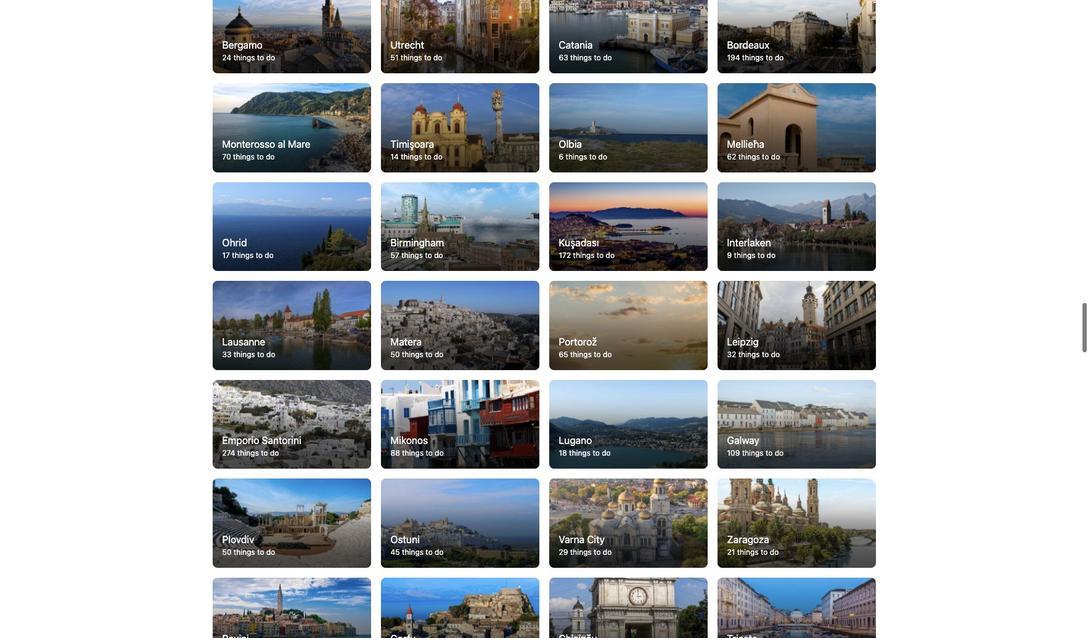 Task type: locate. For each thing, give the bounding box(es) containing it.
1 vertical spatial 50
[[222, 548, 232, 557]]

things for kuşadası
[[573, 251, 595, 260]]

things inside "galway 109 things to do"
[[742, 449, 764, 458]]

things for interlaken
[[734, 251, 756, 260]]

to for catania
[[594, 53, 601, 62]]

do inside lugano 18 things to do
[[602, 449, 611, 458]]

do inside portorož 65 things to do
[[603, 350, 612, 359]]

do inside zaragoza 21 things to do
[[770, 548, 779, 557]]

bergamo image
[[212, 0, 371, 73]]

things inside bergamo 24 things to do
[[233, 53, 255, 62]]

do inside the catania 63 things to do
[[603, 53, 612, 62]]

mellieħa image
[[717, 83, 876, 172]]

things inside the catania 63 things to do
[[570, 53, 592, 62]]

do inside lausanne 33 things to do
[[266, 350, 275, 359]]

to inside the ostuni 45 things to do
[[426, 548, 433, 557]]

things inside emporio santorini 274 things to do
[[237, 449, 259, 458]]

things for galway
[[742, 449, 764, 458]]

things down the bordeaux
[[742, 53, 764, 62]]

do for zaragoza
[[770, 548, 779, 557]]

utrecht
[[391, 39, 424, 51]]

do inside 'matera 50 things to do'
[[435, 350, 444, 359]]

timişoara
[[391, 138, 434, 150]]

to inside birmingham 57 things to do
[[425, 251, 432, 260]]

do inside "galway 109 things to do"
[[775, 449, 784, 458]]

ohrid
[[222, 238, 247, 249]]

things for bergamo
[[233, 53, 255, 62]]

zaragoza image
[[717, 479, 876, 569]]

things down galway in the bottom of the page
[[742, 449, 764, 458]]

109
[[727, 449, 740, 458]]

do inside the ostuni 45 things to do
[[435, 548, 444, 557]]

do
[[266, 53, 275, 62], [433, 53, 442, 62], [603, 53, 612, 62], [775, 53, 784, 62], [266, 152, 275, 161], [434, 152, 443, 161], [598, 152, 607, 161], [771, 152, 780, 161], [265, 251, 274, 260], [434, 251, 443, 260], [606, 251, 615, 260], [767, 251, 776, 260], [266, 350, 275, 359], [435, 350, 444, 359], [603, 350, 612, 359], [771, 350, 780, 359], [270, 449, 279, 458], [435, 449, 444, 458], [602, 449, 611, 458], [775, 449, 784, 458], [266, 548, 275, 557], [435, 548, 444, 557], [603, 548, 612, 557], [770, 548, 779, 557]]

do inside timişoara 14 things to do
[[434, 152, 443, 161]]

to inside kuşadasi 172 things to do
[[597, 251, 604, 260]]

bordeaux image
[[717, 0, 876, 73]]

santorini
[[262, 436, 301, 447]]

274
[[222, 449, 235, 458]]

things for timişoara
[[401, 152, 422, 161]]

lausanne
[[222, 337, 265, 348]]

to inside portorož 65 things to do
[[594, 350, 601, 359]]

things inside utrecht 51 things to do
[[401, 53, 422, 62]]

mikonos 88 things to do
[[391, 436, 444, 458]]

57
[[391, 251, 399, 260]]

things down leipzig
[[738, 350, 760, 359]]

50 inside 'matera 50 things to do'
[[391, 350, 400, 359]]

to inside plovdiv 50 things to do
[[257, 548, 264, 557]]

things down emporio
[[237, 449, 259, 458]]

things for bordeaux
[[742, 53, 764, 62]]

things inside 'matera 50 things to do'
[[402, 350, 423, 359]]

things down utrecht at the top left of the page
[[401, 53, 422, 62]]

do for plovdiv
[[266, 548, 275, 557]]

do inside olbia 6 things to do
[[598, 152, 607, 161]]

do for mikonos
[[435, 449, 444, 458]]

to for mikonos
[[426, 449, 433, 458]]

things inside the ostuni 45 things to do
[[402, 548, 424, 557]]

things inside lugano 18 things to do
[[569, 449, 591, 458]]

88
[[391, 449, 400, 458]]

plovdiv 50 things to do
[[222, 535, 275, 557]]

do inside ohrid 17 things to do
[[265, 251, 274, 260]]

things down portorož
[[570, 350, 592, 359]]

things inside birmingham 57 things to do
[[401, 251, 423, 260]]

do inside mellieħa 62 things to do
[[771, 152, 780, 161]]

do inside bergamo 24 things to do
[[266, 53, 275, 62]]

leipzig image
[[717, 281, 876, 370]]

things down varna
[[570, 548, 592, 557]]

plovdiv image
[[212, 479, 371, 569]]

to inside mikonos 88 things to do
[[426, 449, 433, 458]]

do inside emporio santorini 274 things to do
[[270, 449, 279, 458]]

things inside "bordeaux 194 things to do"
[[742, 53, 764, 62]]

chişinău image
[[549, 578, 708, 639]]

things down matera at the left bottom of the page
[[402, 350, 423, 359]]

things inside zaragoza 21 things to do
[[737, 548, 759, 557]]

to inside lausanne 33 things to do
[[257, 350, 264, 359]]

do for bergamo
[[266, 53, 275, 62]]

things for mikonos
[[402, 449, 424, 458]]

things inside olbia 6 things to do
[[566, 152, 587, 161]]

ostuni image
[[381, 479, 539, 569]]

do for mellieħa
[[771, 152, 780, 161]]

matera
[[391, 337, 422, 348]]

to for mellieħa
[[762, 152, 769, 161]]

to inside ohrid 17 things to do
[[256, 251, 263, 260]]

to
[[257, 53, 264, 62], [424, 53, 431, 62], [594, 53, 601, 62], [766, 53, 773, 62], [257, 152, 264, 161], [425, 152, 432, 161], [589, 152, 596, 161], [762, 152, 769, 161], [256, 251, 263, 260], [425, 251, 432, 260], [597, 251, 604, 260], [758, 251, 765, 260], [257, 350, 264, 359], [426, 350, 433, 359], [594, 350, 601, 359], [762, 350, 769, 359], [261, 449, 268, 458], [426, 449, 433, 458], [593, 449, 600, 458], [766, 449, 773, 458], [257, 548, 264, 557], [426, 548, 433, 557], [594, 548, 601, 557], [761, 548, 768, 557]]

lausanne 33 things to do
[[222, 337, 275, 359]]

50 down plovdiv
[[222, 548, 232, 557]]

things down monterosso
[[233, 152, 255, 161]]

to inside lugano 18 things to do
[[593, 449, 600, 458]]

matera 50 things to do
[[391, 337, 444, 359]]

things down zaragoza
[[737, 548, 759, 557]]

do for ostuni
[[435, 548, 444, 557]]

things inside portorož 65 things to do
[[570, 350, 592, 359]]

things inside kuşadasi 172 things to do
[[573, 251, 595, 260]]

utrecht 51 things to do
[[391, 39, 442, 62]]

things down bergamo in the top of the page
[[233, 53, 255, 62]]

things inside timişoara 14 things to do
[[401, 152, 422, 161]]

things inside ohrid 17 things to do
[[232, 251, 254, 260]]

50 for plovdiv
[[222, 548, 232, 557]]

do inside plovdiv 50 things to do
[[266, 548, 275, 557]]

70
[[222, 152, 231, 161]]

194
[[727, 53, 740, 62]]

to inside bergamo 24 things to do
[[257, 53, 264, 62]]

kuşadası
[[559, 238, 599, 249]]

things inside interlaken 9 things to do
[[734, 251, 756, 260]]

do inside kuşadasi 172 things to do
[[606, 251, 615, 260]]

things inside mikonos 88 things to do
[[402, 449, 424, 458]]

things inside mellieħa 62 things to do
[[738, 152, 760, 161]]

to for kuşadası
[[597, 251, 604, 260]]

do inside "bordeaux 194 things to do"
[[775, 53, 784, 62]]

to inside zaragoza 21 things to do
[[761, 548, 768, 557]]

to inside the varna city 29 things to do
[[594, 548, 601, 557]]

do inside birmingham 57 things to do
[[434, 251, 443, 260]]

lugano image
[[549, 380, 708, 469]]

catania image
[[549, 0, 708, 73]]

50
[[391, 350, 400, 359], [222, 548, 232, 557]]

things for portorož
[[570, 350, 592, 359]]

things inside leipzig 32 things to do
[[738, 350, 760, 359]]

kuşadası image
[[549, 182, 708, 271]]

do inside interlaken 9 things to do
[[767, 251, 776, 260]]

things down the birmingham
[[401, 251, 423, 260]]

do for catania
[[603, 53, 612, 62]]

things for catania
[[570, 53, 592, 62]]

to inside interlaken 9 things to do
[[758, 251, 765, 260]]

monterosso
[[222, 138, 275, 150]]

do for portorož
[[603, 350, 612, 359]]

things for mellieħa
[[738, 152, 760, 161]]

things for olbia
[[566, 152, 587, 161]]

things inside plovdiv 50 things to do
[[234, 548, 255, 557]]

things down catania
[[570, 53, 592, 62]]

things down ohrid
[[232, 251, 254, 260]]

do inside monterosso al mare 70 things to do
[[266, 152, 275, 161]]

to inside utrecht 51 things to do
[[424, 53, 431, 62]]

0 vertical spatial 50
[[391, 350, 400, 359]]

emporio santorini image
[[212, 380, 371, 469]]

things down lugano
[[569, 449, 591, 458]]

things down the mikonos
[[402, 449, 424, 458]]

do inside leipzig 32 things to do
[[771, 350, 780, 359]]

to inside timişoara 14 things to do
[[425, 152, 432, 161]]

trieste image
[[717, 578, 876, 639]]

portorož
[[559, 337, 597, 348]]

to inside "galway 109 things to do"
[[766, 449, 773, 458]]

0 horizontal spatial 50
[[222, 548, 232, 557]]

varna city 29 things to do
[[559, 535, 612, 557]]

al
[[278, 138, 285, 150]]

to inside the catania 63 things to do
[[594, 53, 601, 62]]

corfu image
[[381, 578, 539, 639]]

50 inside plovdiv 50 things to do
[[222, 548, 232, 557]]

things down interlaken
[[734, 251, 756, 260]]

do inside utrecht 51 things to do
[[433, 53, 442, 62]]

kuşadası 172 things to do
[[559, 238, 615, 260]]

things
[[233, 53, 255, 62], [401, 53, 422, 62], [570, 53, 592, 62], [742, 53, 764, 62], [233, 152, 255, 161], [401, 152, 422, 161], [566, 152, 587, 161], [738, 152, 760, 161], [232, 251, 254, 260], [401, 251, 423, 260], [573, 251, 595, 260], [734, 251, 756, 260], [234, 350, 255, 359], [402, 350, 423, 359], [570, 350, 592, 359], [738, 350, 760, 359], [237, 449, 259, 458], [402, 449, 424, 458], [569, 449, 591, 458], [742, 449, 764, 458], [234, 548, 255, 557], [402, 548, 424, 557], [570, 548, 592, 557], [737, 548, 759, 557]]

city
[[587, 535, 605, 546]]

things down olbia
[[566, 152, 587, 161]]

olbia image
[[549, 83, 708, 172]]

51
[[391, 53, 399, 62]]

65
[[559, 350, 568, 359]]

olbia 6 things to do
[[559, 138, 607, 161]]

ohrid 17 things to do
[[222, 238, 274, 260]]

to inside mellieħa 62 things to do
[[762, 152, 769, 161]]

things inside lausanne 33 things to do
[[234, 350, 255, 359]]

portorož 65 things to do
[[559, 337, 612, 359]]

to inside "bordeaux 194 things to do"
[[766, 53, 773, 62]]

do for ohrid
[[265, 251, 274, 260]]

things down ostuni
[[402, 548, 424, 557]]

things for leipzig
[[738, 350, 760, 359]]

leipzig
[[727, 337, 759, 348]]

galway 109 things to do
[[727, 436, 784, 458]]

1 horizontal spatial 50
[[391, 350, 400, 359]]

to for lausanne
[[257, 350, 264, 359]]

things down kuşadası
[[573, 251, 595, 260]]

things down timişoara
[[401, 152, 422, 161]]

do for lugano
[[602, 449, 611, 458]]

things down plovdiv
[[234, 548, 255, 557]]

do inside mikonos 88 things to do
[[435, 449, 444, 458]]

things down the lausanne
[[234, 350, 255, 359]]

things down mellieħa in the top of the page
[[738, 152, 760, 161]]

to for bergamo
[[257, 53, 264, 62]]

to inside leipzig 32 things to do
[[762, 350, 769, 359]]

to inside olbia 6 things to do
[[589, 152, 596, 161]]

to inside 'matera 50 things to do'
[[426, 350, 433, 359]]

do for leipzig
[[771, 350, 780, 359]]

to for ostuni
[[426, 548, 433, 557]]

50 down matera at the left bottom of the page
[[391, 350, 400, 359]]



Task type: describe. For each thing, give the bounding box(es) containing it.
bordeaux 194 things to do
[[727, 39, 784, 62]]

things for ohrid
[[232, 251, 254, 260]]

birmingham image
[[381, 182, 539, 271]]

bordeaux
[[727, 39, 770, 51]]

things for lausanne
[[234, 350, 255, 359]]

62
[[727, 152, 736, 161]]

to for olbia
[[589, 152, 596, 161]]

do for interlaken
[[767, 251, 776, 260]]

monterosso al mare 70 things to do
[[222, 138, 310, 161]]

do for matera
[[435, 350, 444, 359]]

to for bordeaux
[[766, 53, 773, 62]]

varna city image
[[549, 479, 708, 569]]

lausanne image
[[212, 281, 371, 370]]

to for interlaken
[[758, 251, 765, 260]]

17
[[222, 251, 230, 260]]

things inside monterosso al mare 70 things to do
[[233, 152, 255, 161]]

catania 63 things to do
[[559, 39, 612, 62]]

mikonos image
[[381, 380, 539, 469]]

172
[[559, 251, 571, 260]]

32
[[727, 350, 736, 359]]

lugano
[[559, 436, 592, 447]]

galway image
[[717, 380, 876, 469]]

things for lugano
[[569, 449, 591, 458]]

ohrid image
[[212, 182, 371, 271]]

14
[[391, 152, 399, 161]]

things for utrecht
[[401, 53, 422, 62]]

zaragoza 21 things to do
[[727, 535, 779, 557]]

interlaken
[[727, 238, 771, 249]]

to for leipzig
[[762, 350, 769, 359]]

ostuni
[[391, 535, 420, 546]]

lugano 18 things to do
[[559, 436, 611, 458]]

emporio
[[222, 436, 259, 447]]

emporio santorini 274 things to do
[[222, 436, 301, 458]]

ostuni 45 things to do
[[391, 535, 444, 557]]

birmingham 57 things to do
[[391, 238, 444, 260]]

plovdiv
[[222, 535, 254, 546]]

to for plovdiv
[[257, 548, 264, 557]]

do for lausanne
[[266, 350, 275, 359]]

21
[[727, 548, 735, 557]]

29
[[559, 548, 568, 557]]

mellieħa
[[727, 138, 765, 150]]

do for galway
[[775, 449, 784, 458]]

6
[[559, 152, 564, 161]]

33
[[222, 350, 232, 359]]

utrecht image
[[381, 0, 539, 73]]

zaragoza
[[727, 535, 769, 546]]

to for ohrid
[[256, 251, 263, 260]]

do for kuşadası
[[606, 251, 615, 260]]

mare
[[288, 138, 310, 150]]

24
[[222, 53, 231, 62]]

things for ostuni
[[402, 548, 424, 557]]

bergamo
[[222, 39, 263, 51]]

18
[[559, 449, 567, 458]]

mellieħa 62 things to do
[[727, 138, 780, 161]]

varna
[[559, 535, 585, 546]]

to for galway
[[766, 449, 773, 458]]

bergamo 24 things to do
[[222, 39, 275, 62]]

monterosso al mare image
[[212, 83, 371, 172]]

things for birmingham
[[401, 251, 423, 260]]

to for lugano
[[593, 449, 600, 458]]

do for utrecht
[[433, 53, 442, 62]]

interlaken 9 things to do
[[727, 238, 776, 260]]

to for matera
[[426, 350, 433, 359]]

things inside the varna city 29 things to do
[[570, 548, 592, 557]]

interlaken image
[[717, 182, 876, 271]]

do inside the varna city 29 things to do
[[603, 548, 612, 557]]

to inside emporio santorini 274 things to do
[[261, 449, 268, 458]]

do for birmingham
[[434, 251, 443, 260]]

birmingham
[[391, 238, 444, 249]]

do for timişoara
[[434, 152, 443, 161]]

things for zaragoza
[[737, 548, 759, 557]]

things for plovdiv
[[234, 548, 255, 557]]

matera image
[[381, 281, 539, 370]]

timişoara image
[[381, 83, 539, 172]]

rovinj image
[[212, 578, 371, 639]]

to for utrecht
[[424, 53, 431, 62]]

63
[[559, 53, 568, 62]]

do for olbia
[[598, 152, 607, 161]]

to for birmingham
[[425, 251, 432, 260]]

timişoara 14 things to do
[[391, 138, 443, 161]]

50 for matera
[[391, 350, 400, 359]]

to for timişoara
[[425, 152, 432, 161]]

portorož image
[[549, 281, 708, 370]]

to inside monterosso al mare 70 things to do
[[257, 152, 264, 161]]

things for matera
[[402, 350, 423, 359]]

leipzig 32 things to do
[[727, 337, 780, 359]]

catania
[[559, 39, 593, 51]]

to for portorož
[[594, 350, 601, 359]]

to for zaragoza
[[761, 548, 768, 557]]

do for bordeaux
[[775, 53, 784, 62]]

9
[[727, 251, 732, 260]]

olbia
[[559, 138, 582, 150]]

galway
[[727, 436, 759, 447]]

45
[[391, 548, 400, 557]]

mikonos
[[391, 436, 428, 447]]



Task type: vqa. For each thing, say whether or not it's contained in the screenshot.


